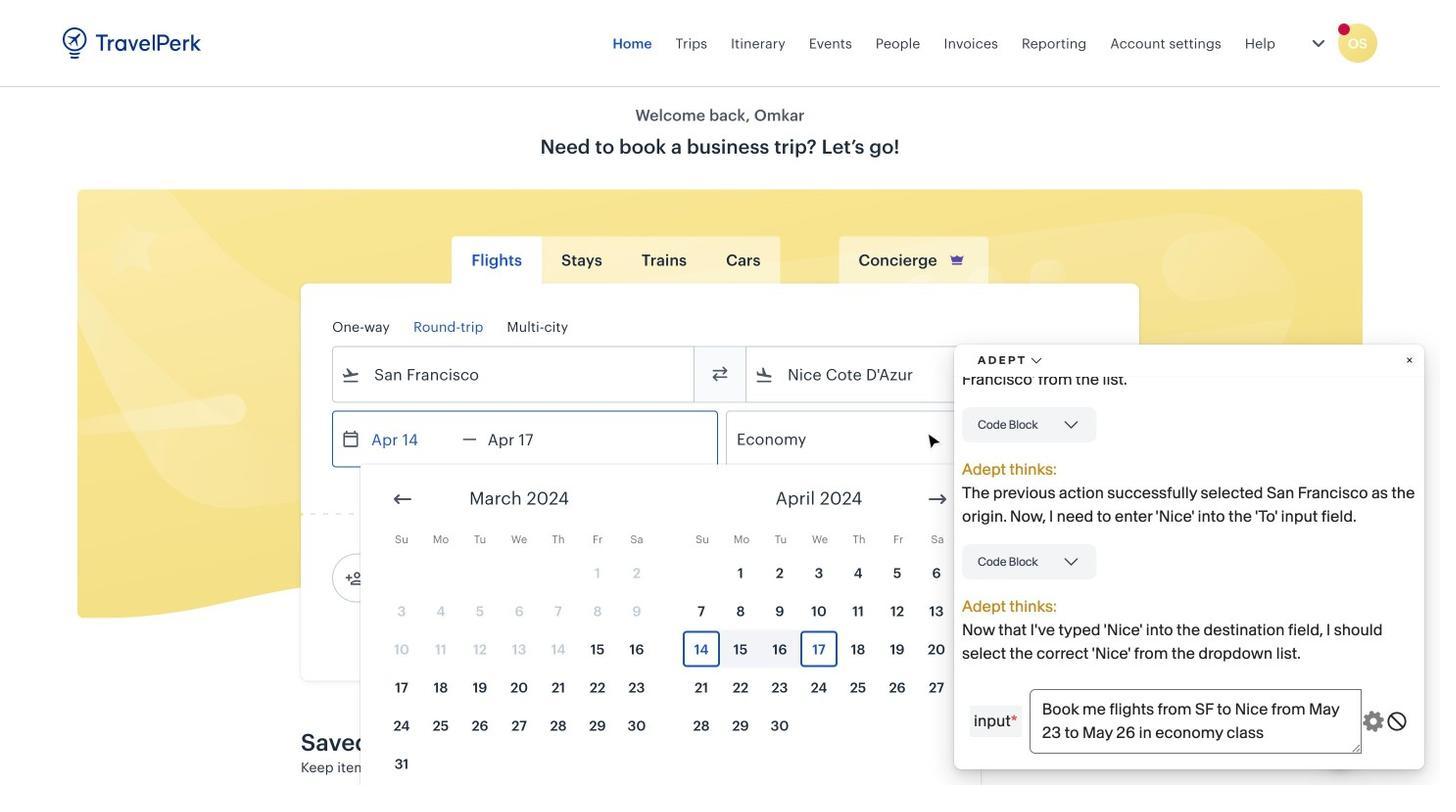 Task type: locate. For each thing, give the bounding box(es) containing it.
move backward to switch to the previous month. image
[[391, 488, 415, 512]]

Depart text field
[[361, 412, 463, 467]]

Return text field
[[477, 412, 579, 467]]

From search field
[[361, 359, 668, 390]]



Task type: vqa. For each thing, say whether or not it's contained in the screenshot.
To search box
yes



Task type: describe. For each thing, give the bounding box(es) containing it.
move forward to switch to the next month. image
[[926, 488, 950, 512]]

To search field
[[774, 359, 1082, 390]]

calendar application
[[361, 465, 1440, 786]]



